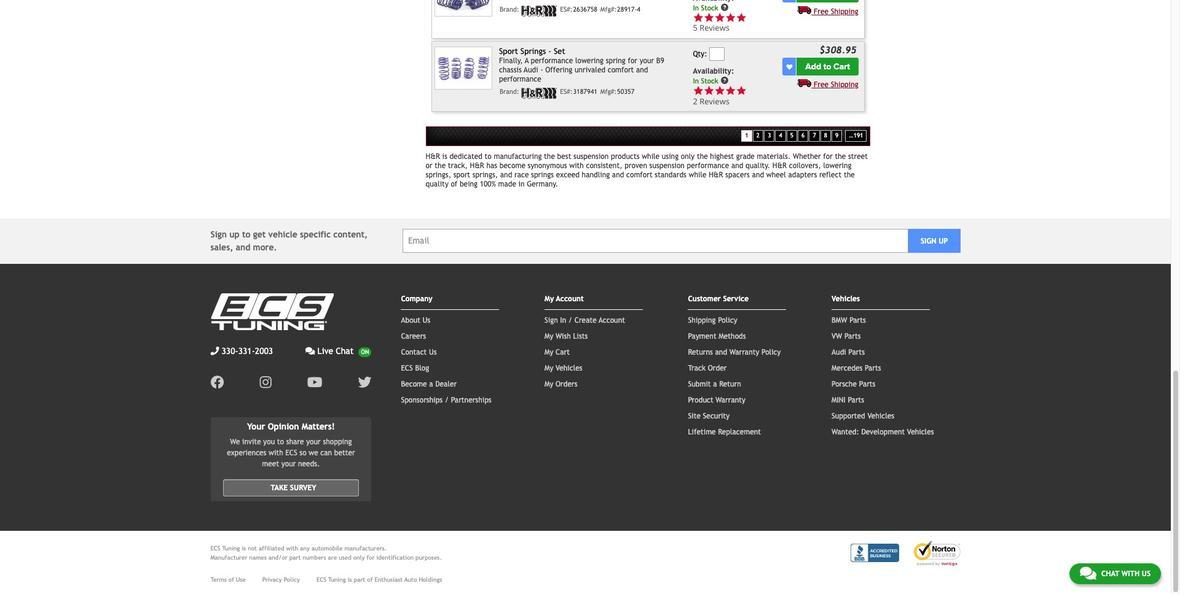 Task type: describe. For each thing, give the bounding box(es) containing it.
site security link
[[688, 412, 730, 421]]

become a dealer link
[[401, 380, 457, 389]]

1 horizontal spatial star image
[[714, 86, 725, 96]]

2 link
[[753, 130, 763, 142]]

order
[[708, 364, 727, 373]]

0 horizontal spatial star image
[[693, 86, 704, 96]]

the right reflect
[[844, 171, 855, 179]]

add
[[805, 62, 821, 72]]

Email email field
[[403, 229, 908, 253]]

create
[[575, 316, 597, 325]]

facebook logo image
[[211, 376, 224, 389]]

and up spacers
[[731, 161, 743, 170]]

parts for porsche parts
[[859, 380, 876, 389]]

in
[[518, 180, 525, 188]]

identification
[[376, 555, 414, 562]]

h&r - corporate logo image for es#: 2636758 mfg#: 28917-4
[[521, 5, 557, 16]]

track order link
[[688, 364, 727, 373]]

…191
[[849, 132, 863, 139]]

0 vertical spatial while
[[642, 152, 660, 161]]

my for my account
[[545, 295, 554, 303]]

sponsorships / partnerships
[[401, 396, 492, 405]]

0 horizontal spatial of
[[228, 577, 234, 584]]

lifetime
[[688, 428, 716, 437]]

policy for privacy policy
[[284, 577, 300, 584]]

we
[[230, 438, 240, 447]]

us for contact us
[[429, 348, 437, 357]]

0 vertical spatial performance
[[531, 57, 573, 65]]

and down "quality."
[[752, 171, 764, 179]]

to inside h&r is dedicated to manufacturing the best suspension products while using only the highest grade materials. whether for the street or the track, h&r has become synonymous with consistent, proven suspension performance and quality. h&r coilovers, lowering springs, sport springs, and race springs exceed handling and comfort standards while h&r spacers and wheel adapters reflect the quality of being 100% made in germany.
[[485, 152, 492, 161]]

sponsorships / partnerships link
[[401, 396, 492, 405]]

9 link
[[832, 130, 842, 142]]

4 link
[[775, 130, 786, 142]]

development
[[861, 428, 905, 437]]

payment methods link
[[688, 332, 746, 341]]

ecs tuning image
[[211, 294, 333, 330]]

6
[[802, 132, 805, 139]]

8 link
[[820, 130, 831, 142]]

free for free shipping image
[[814, 81, 829, 89]]

in stock
[[693, 3, 718, 12]]

experiences
[[227, 450, 266, 458]]

sport springs - set finally, a performance lowering spring for your b9 chassis audi - offering unrivaled comfort and performance
[[499, 47, 664, 84]]

security
[[703, 412, 730, 421]]

live chat
[[317, 346, 354, 356]]

for for ecs tuning is not affiliated with any automobile manufacturers. manufacturer names and/or part numbers are used only for identification purposes.
[[367, 555, 375, 562]]

sign for sign up to get vehicle specific content, sales, and more.
[[211, 230, 227, 239]]

company
[[401, 295, 433, 303]]

any
[[300, 546, 310, 553]]

for for h&r is dedicated to manufacturing the best suspension products while using only the highest grade materials. whether for the street or the track, h&r has become synonymous with consistent, proven suspension performance and quality. h&r coilovers, lowering springs, sport springs, and race springs exceed handling and comfort standards while h&r spacers and wheel adapters reflect the quality of being 100% made in germany.
[[823, 152, 833, 161]]

the up synonymous
[[544, 152, 555, 161]]

with inside "we invite you to share your shopping experiences with ecs so we can better meet your needs."
[[269, 450, 283, 458]]

supported vehicles link
[[832, 412, 894, 421]]

tuning for part
[[328, 577, 346, 584]]

lowering inside sport springs - set finally, a performance lowering spring for your b9 chassis audi - offering unrivaled comfort and performance
[[575, 57, 604, 65]]

1 springs, from the left
[[426, 171, 451, 179]]

sign for sign in / create account
[[545, 316, 558, 325]]

track
[[688, 364, 706, 373]]

quality.
[[746, 161, 770, 170]]

not
[[248, 546, 257, 553]]

0 horizontal spatial cart
[[556, 348, 570, 357]]

parts for bmw parts
[[849, 316, 866, 325]]

and inside the sign up to get vehicle specific content, sales, and more.
[[236, 243, 250, 252]]

site
[[688, 412, 701, 421]]

and up order
[[715, 348, 727, 357]]

better
[[334, 450, 355, 458]]

are
[[328, 555, 337, 562]]

affiliated
[[259, 546, 284, 553]]

mfg#: for 28917-
[[600, 5, 617, 13]]

your
[[247, 422, 265, 432]]

stock inside availability: in stock
[[701, 77, 718, 85]]

to inside button
[[823, 62, 831, 72]]

product
[[688, 396, 713, 405]]

parts for mercedes parts
[[865, 364, 881, 373]]

manufacturer
[[211, 555, 247, 562]]

add to cart button
[[797, 58, 859, 76]]

0 vertical spatial warranty
[[729, 348, 759, 357]]

330-331-2003
[[222, 346, 273, 356]]

parts for mini parts
[[848, 396, 864, 405]]

payment
[[688, 332, 716, 341]]

your inside sport springs - set finally, a performance lowering spring for your b9 chassis audi - offering unrivaled comfort and performance
[[640, 57, 654, 65]]

2 springs, from the left
[[472, 171, 498, 179]]

automobile
[[312, 546, 343, 553]]

more.
[[253, 243, 277, 252]]

my for my cart
[[545, 348, 553, 357]]

become
[[500, 161, 525, 170]]

porsche parts
[[832, 380, 876, 389]]

sign in / create account link
[[545, 316, 625, 325]]

proven
[[625, 161, 647, 170]]

mercedes
[[832, 364, 862, 373]]

availability: in stock
[[693, 67, 734, 85]]

privacy policy
[[262, 577, 300, 584]]

6 link
[[798, 130, 808, 142]]

sign up to get vehicle specific content, sales, and more.
[[211, 230, 368, 252]]

get
[[253, 230, 266, 239]]

you
[[263, 438, 275, 447]]

availability:
[[693, 67, 734, 76]]

ecs for ecs blog
[[401, 364, 413, 373]]

my for my orders
[[545, 380, 553, 389]]

2 horizontal spatial policy
[[762, 348, 781, 357]]

mfg#: for 50357
[[600, 88, 617, 95]]

the right the or
[[435, 161, 446, 170]]

3187941
[[573, 88, 597, 95]]

contact us
[[401, 348, 437, 357]]

race
[[514, 171, 529, 179]]

1 vertical spatial part
[[354, 577, 365, 584]]

question sign image
[[721, 76, 729, 85]]

instagram logo image
[[260, 376, 271, 389]]

meet
[[262, 461, 279, 469]]

the left highest
[[697, 152, 708, 161]]

audi inside sport springs - set finally, a performance lowering spring for your b9 chassis audi - offering unrivaled comfort and performance
[[524, 66, 538, 74]]

to inside "we invite you to share your shopping experiences with ecs so we can better meet your needs."
[[277, 438, 284, 447]]

and inside sport springs - set finally, a performance lowering spring for your b9 chassis audi - offering unrivaled comfort and performance
[[636, 66, 648, 74]]

twitter logo image
[[358, 376, 371, 389]]

to inside the sign up to get vehicle specific content, sales, and more.
[[242, 230, 250, 239]]

privacy policy link
[[262, 576, 300, 585]]

my for my wish lists
[[545, 332, 553, 341]]

free shipping for free shipping icon
[[814, 7, 859, 16]]

1 vertical spatial account
[[599, 316, 625, 325]]

track,
[[448, 161, 468, 170]]

h&r down highest
[[709, 171, 723, 179]]

chat with us
[[1101, 570, 1151, 579]]

2 for 2
[[756, 132, 760, 139]]

used
[[339, 555, 351, 562]]

es#3187941 - 50357 - sport springs - set  - finally, a performance lowering spring for your b9 chassis audi - offering unrivaled comfort and performance - h&r - audi image
[[435, 47, 492, 90]]

shipping for free shipping icon
[[831, 7, 859, 16]]

submit a return
[[688, 380, 741, 389]]

1 vertical spatial performance
[[499, 75, 541, 84]]

parts for vw parts
[[844, 332, 861, 341]]

consistent,
[[586, 161, 622, 170]]

of inside h&r is dedicated to manufacturing the best suspension products while using only the highest grade materials. whether for the street or the track, h&r has become synonymous with consistent, proven suspension performance and quality. h&r coilovers, lowering springs, sport springs, and race springs exceed handling and comfort standards while h&r spacers and wheel adapters reflect the quality of being 100% made in germany.
[[451, 180, 457, 188]]

1 horizontal spatial of
[[367, 577, 373, 584]]

auto
[[404, 577, 417, 584]]

h&r up wheel
[[772, 161, 787, 170]]

reflect
[[819, 171, 842, 179]]

shopping
[[323, 438, 352, 447]]

using
[[662, 152, 679, 161]]

with inside h&r is dedicated to manufacturing the best suspension products while using only the highest grade materials. whether for the street or the track, h&r has become synonymous with consistent, proven suspension performance and quality. h&r coilovers, lowering springs, sport springs, and race springs exceed handling and comfort standards while h&r spacers and wheel adapters reflect the quality of being 100% made in germany.
[[569, 161, 584, 170]]

5 for 5 reviews
[[693, 22, 698, 33]]

with inside 'link'
[[1121, 570, 1140, 579]]

my orders link
[[545, 380, 577, 389]]

lifetime replacement link
[[688, 428, 761, 437]]

brand: for es#: 3187941 mfg#: 50357
[[500, 88, 519, 95]]

best
[[557, 152, 571, 161]]

star image inside 5 reviews link
[[736, 12, 747, 23]]

in for sign in / create account
[[560, 316, 566, 325]]

2636758
[[573, 5, 597, 13]]

up for sign up to get vehicle specific content, sales, and more.
[[229, 230, 240, 239]]

use
[[236, 577, 246, 584]]

lowering inside h&r is dedicated to manufacturing the best suspension products while using only the highest grade materials. whether for the street or the track, h&r has become synonymous with consistent, proven suspension performance and quality. h&r coilovers, lowering springs, sport springs, and race springs exceed handling and comfort standards while h&r spacers and wheel adapters reflect the quality of being 100% made in germany.
[[823, 161, 852, 170]]

ecs for ecs tuning is part of enthusiast auto holdings
[[316, 577, 326, 584]]

0 horizontal spatial your
[[281, 461, 296, 469]]

wanted: development vehicles
[[832, 428, 934, 437]]

standards
[[655, 171, 687, 179]]

reviews for 2 reviews
[[700, 96, 730, 107]]

can
[[320, 450, 332, 458]]

and down consistent,
[[612, 171, 624, 179]]

purposes.
[[415, 555, 442, 562]]

question sign image
[[721, 3, 729, 12]]

free shipping for free shipping image
[[814, 81, 859, 89]]

sign for sign up
[[921, 237, 936, 246]]

has
[[486, 161, 497, 170]]

1 vertical spatial audi
[[832, 348, 846, 357]]

1 horizontal spatial /
[[568, 316, 572, 325]]

1 stock from the top
[[701, 3, 718, 12]]

holdings
[[419, 577, 442, 584]]



Task type: locate. For each thing, give the bounding box(es) containing it.
1 vertical spatial 2
[[756, 132, 760, 139]]

my left wish
[[545, 332, 553, 341]]

0 horizontal spatial springs,
[[426, 171, 451, 179]]

is
[[442, 152, 447, 161], [242, 546, 246, 553], [348, 577, 352, 584]]

star image right 5 reviews
[[736, 12, 747, 23]]

audi down vw on the right bottom of the page
[[832, 348, 846, 357]]

1 vertical spatial chat
[[1101, 570, 1119, 579]]

performance down highest
[[687, 161, 729, 170]]

tuning up the manufacturer
[[222, 546, 240, 553]]

0 horizontal spatial lowering
[[575, 57, 604, 65]]

with left any
[[286, 546, 298, 553]]

free right free shipping icon
[[814, 7, 829, 16]]

0 horizontal spatial for
[[367, 555, 375, 562]]

0 horizontal spatial is
[[242, 546, 246, 553]]

/ left create
[[568, 316, 572, 325]]

for
[[628, 57, 637, 65], [823, 152, 833, 161], [367, 555, 375, 562]]

b9
[[656, 57, 664, 65]]

sign up button
[[908, 229, 960, 253]]

take
[[271, 485, 288, 493]]

1 vertical spatial in
[[693, 77, 699, 85]]

1 vertical spatial policy
[[762, 348, 781, 357]]

to
[[823, 62, 831, 72], [485, 152, 492, 161], [242, 230, 250, 239], [277, 438, 284, 447]]

the left street
[[835, 152, 846, 161]]

1 free from the top
[[814, 7, 829, 16]]

free shipping image
[[797, 5, 812, 14]]

a for become
[[429, 380, 433, 389]]

returns
[[688, 348, 713, 357]]

0 vertical spatial 4
[[637, 5, 640, 13]]

0 vertical spatial h&r - corporate logo image
[[521, 5, 557, 16]]

1 h&r - corporate logo image from the top
[[521, 5, 557, 16]]

return
[[719, 380, 741, 389]]

stock down the availability:
[[701, 77, 718, 85]]

with up exceed in the left of the page
[[569, 161, 584, 170]]

a left dealer
[[429, 380, 433, 389]]

es#: left 3187941
[[560, 88, 573, 95]]

of left enthusiast
[[367, 577, 373, 584]]

1 vertical spatial warranty
[[716, 396, 746, 405]]

your right meet
[[281, 461, 296, 469]]

0 horizontal spatial part
[[289, 555, 301, 562]]

sponsorships
[[401, 396, 443, 405]]

with inside ecs tuning is not affiliated with any automobile manufacturers. manufacturer names and/or part numbers are used only for identification purposes.
[[286, 546, 298, 553]]

ecs left blog
[[401, 364, 413, 373]]

1 horizontal spatial -
[[548, 47, 551, 56]]

made
[[498, 180, 516, 188]]

0 vertical spatial 2
[[693, 96, 698, 107]]

policy for shipping policy
[[718, 316, 737, 325]]

- left offering
[[540, 66, 543, 74]]

part
[[289, 555, 301, 562], [354, 577, 365, 584]]

2 h&r - corporate logo image from the top
[[521, 88, 557, 99]]

become a dealer
[[401, 380, 457, 389]]

1 horizontal spatial 2
[[756, 132, 760, 139]]

2 for 2 reviews
[[693, 96, 698, 107]]

5 inside 5 reviews link
[[693, 22, 698, 33]]

0 horizontal spatial chat
[[336, 346, 354, 356]]

submit a return link
[[688, 380, 741, 389]]

finally,
[[499, 57, 523, 65]]

2 vertical spatial performance
[[687, 161, 729, 170]]

0 vertical spatial policy
[[718, 316, 737, 325]]

1 vertical spatial for
[[823, 152, 833, 161]]

1 es#: from the top
[[560, 5, 573, 13]]

2 mfg#: from the top
[[600, 88, 617, 95]]

lifetime replacement
[[688, 428, 761, 437]]

whether
[[793, 152, 821, 161]]

4 my from the top
[[545, 364, 553, 373]]

es#: for es#: 2636758 mfg#: 28917-4
[[560, 5, 573, 13]]

blog
[[415, 364, 429, 373]]

suspension up consistent,
[[573, 152, 609, 161]]

0 vertical spatial free
[[814, 7, 829, 16]]

2 stock from the top
[[701, 77, 718, 85]]

brand: for es#: 2636758 mfg#: 28917-4
[[500, 5, 519, 13]]

1 horizontal spatial part
[[354, 577, 365, 584]]

5 left "6"
[[790, 132, 793, 139]]

with right comments icon
[[1121, 570, 1140, 579]]

1 vertical spatial 4
[[779, 132, 782, 139]]

up inside sign up button
[[939, 237, 948, 246]]

2 left '3'
[[756, 132, 760, 139]]

2 horizontal spatial for
[[823, 152, 833, 161]]

contact
[[401, 348, 427, 357]]

terms of use
[[211, 577, 246, 584]]

1 horizontal spatial up
[[939, 237, 948, 246]]

my left orders
[[545, 380, 553, 389]]

0 vertical spatial audi
[[524, 66, 538, 74]]

parts up porsche parts
[[865, 364, 881, 373]]

stock left question sign image
[[701, 3, 718, 12]]

free right free shipping image
[[814, 81, 829, 89]]

h&r
[[426, 152, 440, 161], [470, 161, 484, 170], [772, 161, 787, 170], [709, 171, 723, 179]]

my wish lists
[[545, 332, 588, 341]]

site security
[[688, 412, 730, 421]]

2 horizontal spatial sign
[[921, 237, 936, 246]]

a for submit
[[713, 380, 717, 389]]

2 free from the top
[[814, 81, 829, 89]]

1 vertical spatial lowering
[[823, 161, 852, 170]]

free shipping right free shipping icon
[[814, 7, 859, 16]]

about us
[[401, 316, 430, 325]]

performance up offering
[[531, 57, 573, 65]]

become
[[401, 380, 427, 389]]

shipping up $308.95
[[831, 7, 859, 16]]

0 vertical spatial 5
[[693, 22, 698, 33]]

0 horizontal spatial 4
[[637, 5, 640, 13]]

my wish lists link
[[545, 332, 588, 341]]

in for availability: in stock
[[693, 77, 699, 85]]

2 es#: from the top
[[560, 88, 573, 95]]

comments image
[[305, 347, 315, 356]]

wish
[[556, 332, 571, 341]]

0 vertical spatial free shipping
[[814, 7, 859, 16]]

2 vertical spatial is
[[348, 577, 352, 584]]

es#: left the 2636758
[[560, 5, 573, 13]]

for inside h&r is dedicated to manufacturing the best suspension products while using only the highest grade materials. whether for the street or the track, h&r has become synonymous with consistent, proven suspension performance and quality. h&r coilovers, lowering springs, sport springs, and race springs exceed handling and comfort standards while h&r spacers and wheel adapters reflect the quality of being 100% made in germany.
[[823, 152, 833, 161]]

wanted:
[[832, 428, 859, 437]]

to right add at the right of page
[[823, 62, 831, 72]]

mfg#: left 28917-
[[600, 5, 617, 13]]

to up has
[[485, 152, 492, 161]]

vw parts
[[832, 332, 861, 341]]

in up wish
[[560, 316, 566, 325]]

parts right vw on the right bottom of the page
[[844, 332, 861, 341]]

100%
[[480, 180, 496, 188]]

chat inside "link"
[[336, 346, 354, 356]]

comfort inside h&r is dedicated to manufacturing the best suspension products while using only the highest grade materials. whether for the street or the track, h&r has become synonymous with consistent, proven suspension performance and quality. h&r coilovers, lowering springs, sport springs, and race springs exceed handling and comfort standards while h&r spacers and wheel adapters reflect the quality of being 100% made in germany.
[[626, 171, 653, 179]]

2 down availability: in stock
[[693, 96, 698, 107]]

0 vertical spatial -
[[548, 47, 551, 56]]

add to cart
[[805, 62, 850, 72]]

live chat link
[[305, 345, 371, 358]]

springs, up quality
[[426, 171, 451, 179]]

is for ecs tuning is part of enthusiast auto holdings
[[348, 577, 352, 584]]

star image down question sign icon
[[714, 86, 725, 96]]

2 5 reviews link from the top
[[693, 22, 747, 33]]

free for free shipping icon
[[814, 7, 829, 16]]

2 2 reviews link from the top
[[693, 96, 747, 107]]

star image down availability: in stock
[[693, 86, 704, 96]]

to right you
[[277, 438, 284, 447]]

1 horizontal spatial lowering
[[823, 161, 852, 170]]

ecs inside ecs tuning is not affiliated with any automobile manufacturers. manufacturer names and/or part numbers are used only for identification purposes.
[[211, 546, 220, 553]]

stock
[[701, 3, 718, 12], [701, 77, 718, 85]]

4 right '3'
[[779, 132, 782, 139]]

ecs for ecs tuning is not affiliated with any automobile manufacturers. manufacturer names and/or part numbers are used only for identification purposes.
[[211, 546, 220, 553]]

account right create
[[599, 316, 625, 325]]

mercedes parts link
[[832, 364, 881, 373]]

in inside availability: in stock
[[693, 77, 699, 85]]

1 vertical spatial suspension
[[649, 161, 685, 170]]

wanted: development vehicles link
[[832, 428, 934, 437]]

0 horizontal spatial audi
[[524, 66, 538, 74]]

1 vertical spatial 5
[[790, 132, 793, 139]]

0 vertical spatial suspension
[[573, 152, 609, 161]]

customer
[[688, 295, 721, 303]]

tuning for not
[[222, 546, 240, 553]]

my down my cart link
[[545, 364, 553, 373]]

2 horizontal spatial of
[[451, 180, 457, 188]]

0 vertical spatial for
[[628, 57, 637, 65]]

2 a from the left
[[713, 380, 717, 389]]

1 free shipping from the top
[[814, 7, 859, 16]]

your left b9
[[640, 57, 654, 65]]

1 vertical spatial /
[[445, 396, 449, 405]]

2 reviews from the top
[[700, 96, 730, 107]]

and up made
[[500, 171, 512, 179]]

0 vertical spatial stock
[[701, 3, 718, 12]]

2 horizontal spatial your
[[640, 57, 654, 65]]

2 vertical spatial for
[[367, 555, 375, 562]]

vehicles up orders
[[556, 364, 582, 373]]

0 horizontal spatial 2
[[693, 96, 698, 107]]

customer service
[[688, 295, 749, 303]]

shipping up payment
[[688, 316, 716, 325]]

performance inside h&r is dedicated to manufacturing the best suspension products while using only the highest grade materials. whether for the street or the track, h&r has become synonymous with consistent, proven suspension performance and quality. h&r coilovers, lowering springs, sport springs, and race springs exceed handling and comfort standards while h&r spacers and wheel adapters reflect the quality of being 100% made in germany.
[[687, 161, 729, 170]]

your up we
[[306, 438, 321, 447]]

springs, up 100%
[[472, 171, 498, 179]]

2 vertical spatial shipping
[[688, 316, 716, 325]]

1 horizontal spatial 5
[[790, 132, 793, 139]]

part left enthusiast
[[354, 577, 365, 584]]

comfort down spring
[[608, 66, 634, 74]]

1 vertical spatial reviews
[[700, 96, 730, 107]]

is for ecs tuning is not affiliated with any automobile manufacturers. manufacturer names and/or part numbers are used only for identification purposes.
[[242, 546, 246, 553]]

2 vertical spatial in
[[560, 316, 566, 325]]

cart inside button
[[833, 62, 850, 72]]

a
[[525, 57, 529, 65]]

0 horizontal spatial a
[[429, 380, 433, 389]]

5 reviews
[[693, 22, 730, 33]]

0 horizontal spatial only
[[353, 555, 365, 562]]

1 vertical spatial is
[[242, 546, 246, 553]]

contact us link
[[401, 348, 437, 357]]

tuning down are
[[328, 577, 346, 584]]

of left use
[[228, 577, 234, 584]]

1 vertical spatial free
[[814, 81, 829, 89]]

0 vertical spatial in
[[693, 3, 699, 12]]

in
[[693, 3, 699, 12], [693, 77, 699, 85], [560, 316, 566, 325]]

4 right the 2636758
[[637, 5, 640, 13]]

and right unrivaled
[[636, 66, 648, 74]]

free
[[814, 7, 829, 16], [814, 81, 829, 89]]

1 a from the left
[[429, 380, 433, 389]]

up
[[229, 230, 240, 239], [939, 237, 948, 246]]

partnerships
[[451, 396, 492, 405]]

1 5 reviews link from the top
[[693, 12, 780, 33]]

2003
[[255, 346, 273, 356]]

audi parts
[[832, 348, 865, 357]]

while right standards
[[689, 171, 707, 179]]

1 horizontal spatial suspension
[[649, 161, 685, 170]]

tuning inside ecs tuning is not affiliated with any automobile manufacturers. manufacturer names and/or part numbers are used only for identification purposes.
[[222, 546, 240, 553]]

3 my from the top
[[545, 348, 553, 357]]

my cart
[[545, 348, 570, 357]]

warranty down return
[[716, 396, 746, 405]]

only right using at the right top of page
[[681, 152, 695, 161]]

0 vertical spatial account
[[556, 295, 584, 303]]

1 horizontal spatial policy
[[718, 316, 737, 325]]

chat right "live"
[[336, 346, 354, 356]]

qty:
[[693, 50, 707, 58]]

1 horizontal spatial springs,
[[472, 171, 498, 179]]

in up 5 reviews
[[693, 3, 699, 12]]

suspension
[[573, 152, 609, 161], [649, 161, 685, 170]]

1 horizontal spatial sign
[[545, 316, 558, 325]]

us for about us
[[423, 316, 430, 325]]

the
[[544, 152, 555, 161], [697, 152, 708, 161], [835, 152, 846, 161], [435, 161, 446, 170], [844, 171, 855, 179]]

reviews down in stock
[[700, 22, 730, 33]]

about
[[401, 316, 420, 325]]

warranty down methods
[[729, 348, 759, 357]]

bmw parts
[[832, 316, 866, 325]]

my up my wish lists link
[[545, 295, 554, 303]]

0 vertical spatial brand:
[[500, 5, 519, 13]]

ecs inside "we invite you to share your shopping experiences with ecs so we can better meet your needs."
[[285, 450, 297, 458]]

1 link
[[741, 130, 752, 142]]

0 horizontal spatial account
[[556, 295, 584, 303]]

330-
[[222, 346, 238, 356]]

1 my from the top
[[545, 295, 554, 303]]

1 vertical spatial mfg#:
[[600, 88, 617, 95]]

1 vertical spatial free shipping
[[814, 81, 859, 89]]

5 for 5
[[790, 132, 793, 139]]

0 horizontal spatial up
[[229, 230, 240, 239]]

comments image
[[1080, 567, 1096, 581]]

my account
[[545, 295, 584, 303]]

ecs up the manufacturer
[[211, 546, 220, 553]]

h&r - corporate logo image for es#: 3187941 mfg#: 50357
[[521, 88, 557, 99]]

1 vertical spatial h&r - corporate logo image
[[521, 88, 557, 99]]

only inside h&r is dedicated to manufacturing the best suspension products while using only the highest grade materials. whether for the street or the track, h&r has become synonymous with consistent, proven suspension performance and quality. h&r coilovers, lowering springs, sport springs, and race springs exceed handling and comfort standards while h&r spacers and wheel adapters reflect the quality of being 100% made in germany.
[[681, 152, 695, 161]]

phone image
[[211, 347, 219, 356]]

returns and warranty policy link
[[688, 348, 781, 357]]

up inside the sign up to get vehicle specific content, sales, and more.
[[229, 230, 240, 239]]

- left set
[[548, 47, 551, 56]]

star image
[[693, 12, 704, 23], [704, 12, 714, 23], [714, 12, 725, 23], [725, 12, 736, 23], [704, 86, 714, 96], [725, 86, 736, 96], [736, 86, 747, 96]]

sport
[[499, 47, 518, 56]]

ecs down numbers
[[316, 577, 326, 584]]

1 reviews from the top
[[700, 22, 730, 33]]

vehicles up wanted: development vehicles link
[[867, 412, 894, 421]]

5 inside 5 link
[[790, 132, 793, 139]]

1 horizontal spatial a
[[713, 380, 717, 389]]

and right sales,
[[236, 243, 250, 252]]

3
[[768, 132, 771, 139]]

parts up mercedes parts
[[848, 348, 865, 357]]

0 vertical spatial shipping
[[831, 7, 859, 16]]

0 horizontal spatial suspension
[[573, 152, 609, 161]]

1 vertical spatial -
[[540, 66, 543, 74]]

with up meet
[[269, 450, 283, 458]]

of
[[451, 180, 457, 188], [228, 577, 234, 584], [367, 577, 373, 584]]

5 down in stock
[[693, 22, 698, 33]]

is down used
[[348, 577, 352, 584]]

vehicles up bmw parts
[[832, 295, 860, 303]]

1 vertical spatial tuning
[[328, 577, 346, 584]]

0 horizontal spatial policy
[[284, 577, 300, 584]]

returns and warranty policy
[[688, 348, 781, 357]]

shipping down add to cart button
[[831, 81, 859, 89]]

h&r - corporate logo image
[[521, 5, 557, 16], [521, 88, 557, 99]]

for up reflect
[[823, 152, 833, 161]]

my cart link
[[545, 348, 570, 357]]

5 link
[[787, 130, 797, 142]]

1 horizontal spatial for
[[628, 57, 637, 65]]

ecs blog
[[401, 364, 429, 373]]

orders
[[556, 380, 577, 389]]

careers
[[401, 332, 426, 341]]

is inside ecs tuning is not affiliated with any automobile manufacturers. manufacturer names and/or part numbers are used only for identification purposes.
[[242, 546, 246, 553]]

parts down mercedes parts link
[[859, 380, 876, 389]]

9
[[835, 132, 839, 139]]

1 horizontal spatial is
[[348, 577, 352, 584]]

shipping for free shipping image
[[831, 81, 859, 89]]

share
[[286, 438, 304, 447]]

service
[[723, 295, 749, 303]]

ecs left "so"
[[285, 450, 297, 458]]

0 horizontal spatial -
[[540, 66, 543, 74]]

2 brand: from the top
[[500, 88, 519, 95]]

2 vertical spatial us
[[1142, 570, 1151, 579]]

for inside sport springs - set finally, a performance lowering spring for your b9 chassis audi - offering unrivaled comfort and performance
[[628, 57, 637, 65]]

vehicles right development
[[907, 428, 934, 437]]

for inside ecs tuning is not affiliated with any automobile manufacturers. manufacturer names and/or part numbers are used only for identification purposes.
[[367, 555, 375, 562]]

privacy
[[262, 577, 282, 584]]

0 horizontal spatial /
[[445, 396, 449, 405]]

account up sign in / create account
[[556, 295, 584, 303]]

of down sport
[[451, 180, 457, 188]]

star image
[[736, 12, 747, 23], [693, 86, 704, 96], [714, 86, 725, 96]]

0 vertical spatial tuning
[[222, 546, 240, 553]]

street
[[848, 152, 868, 161]]

while up proven
[[642, 152, 660, 161]]

1 horizontal spatial while
[[689, 171, 707, 179]]

es#: for es#: 3187941 mfg#: 50357
[[560, 88, 573, 95]]

parts down porsche parts link
[[848, 396, 864, 405]]

1 vertical spatial your
[[306, 438, 321, 447]]

1 horizontal spatial your
[[306, 438, 321, 447]]

is left not
[[242, 546, 246, 553]]

only down manufacturers.
[[353, 555, 365, 562]]

exceed
[[556, 171, 580, 179]]

add to wish list image
[[786, 64, 793, 70]]

opinion
[[268, 422, 299, 432]]

sign inside the sign up to get vehicle specific content, sales, and more.
[[211, 230, 227, 239]]

youtube logo image
[[307, 376, 322, 389]]

1 vertical spatial while
[[689, 171, 707, 179]]

replacement
[[718, 428, 761, 437]]

h&r up the or
[[426, 152, 440, 161]]

sign up
[[921, 237, 948, 246]]

my vehicles
[[545, 364, 582, 373]]

2 reviews link for question sign icon
[[693, 86, 780, 107]]

5
[[693, 22, 698, 33], [790, 132, 793, 139]]

wheel
[[766, 171, 786, 179]]

brand: down chassis
[[500, 88, 519, 95]]

1 2 reviews link from the top
[[693, 86, 780, 107]]

us inside chat with us 'link'
[[1142, 570, 1151, 579]]

1 horizontal spatial cart
[[833, 62, 850, 72]]

comfort down proven
[[626, 171, 653, 179]]

0 vertical spatial comfort
[[608, 66, 634, 74]]

1 horizontal spatial 4
[[779, 132, 782, 139]]

synonymous
[[528, 161, 567, 170]]

mfg#:
[[600, 5, 617, 13], [600, 88, 617, 95]]

specific
[[300, 230, 331, 239]]

2 free shipping from the top
[[814, 81, 859, 89]]

for right spring
[[628, 57, 637, 65]]

0 vertical spatial part
[[289, 555, 301, 562]]

parts for audi parts
[[848, 348, 865, 357]]

reviews for 5 reviews
[[700, 22, 730, 33]]

my
[[545, 295, 554, 303], [545, 332, 553, 341], [545, 348, 553, 357], [545, 364, 553, 373], [545, 380, 553, 389]]

0 vertical spatial only
[[681, 152, 695, 161]]

1 mfg#: from the top
[[600, 5, 617, 13]]

names
[[249, 555, 267, 562]]

1 horizontal spatial only
[[681, 152, 695, 161]]

chat right comments icon
[[1101, 570, 1119, 579]]

1 vertical spatial cart
[[556, 348, 570, 357]]

mfg#: left 50357
[[600, 88, 617, 95]]

up for sign up
[[939, 237, 948, 246]]

5 my from the top
[[545, 380, 553, 389]]

chat inside 'link'
[[1101, 570, 1119, 579]]

0 vertical spatial mfg#:
[[600, 5, 617, 13]]

None text field
[[709, 47, 725, 61]]

spring
[[606, 57, 626, 65]]

h&r - corporate logo image down offering
[[521, 88, 557, 99]]

reviews down question sign icon
[[700, 96, 730, 107]]

1 vertical spatial brand:
[[500, 88, 519, 95]]

es#: 2636758 mfg#: 28917-4
[[560, 5, 640, 13]]

is inside h&r is dedicated to manufacturing the best suspension products while using only the highest grade materials. whether for the street or the track, h&r has become synonymous with consistent, proven suspension performance and quality. h&r coilovers, lowering springs, sport springs, and race springs exceed handling and comfort standards while h&r spacers and wheel adapters reflect the quality of being 100% made in germany.
[[442, 152, 447, 161]]

h&r down dedicated
[[470, 161, 484, 170]]

comfort inside sport springs - set finally, a performance lowering spring for your b9 chassis audi - offering unrivaled comfort and performance
[[608, 66, 634, 74]]

sign inside button
[[921, 237, 936, 246]]

1 brand: from the top
[[500, 5, 519, 13]]

es#2636758 - 28917-4 - sport springs - set - unrivaled comfort and performance. average lowering of 1.4"f 1.3"r - h&r - audi image
[[435, 0, 492, 17]]

my for my vehicles
[[545, 364, 553, 373]]

free shipping image
[[797, 79, 812, 87]]

0 vertical spatial your
[[640, 57, 654, 65]]

only inside ecs tuning is not affiliated with any automobile manufacturers. manufacturer names and/or part numbers are used only for identification purposes.
[[353, 555, 365, 562]]

warranty
[[729, 348, 759, 357], [716, 396, 746, 405]]

audi down a
[[524, 66, 538, 74]]

2 vertical spatial your
[[281, 461, 296, 469]]

performance down chassis
[[499, 75, 541, 84]]

part inside ecs tuning is not affiliated with any automobile manufacturers. manufacturer names and/or part numbers are used only for identification purposes.
[[289, 555, 301, 562]]

2 my from the top
[[545, 332, 553, 341]]

2 reviews link for the middle star icon
[[693, 96, 747, 107]]

-
[[548, 47, 551, 56], [540, 66, 543, 74]]

0 vertical spatial /
[[568, 316, 572, 325]]



Task type: vqa. For each thing, say whether or not it's contained in the screenshot.
the left of
yes



